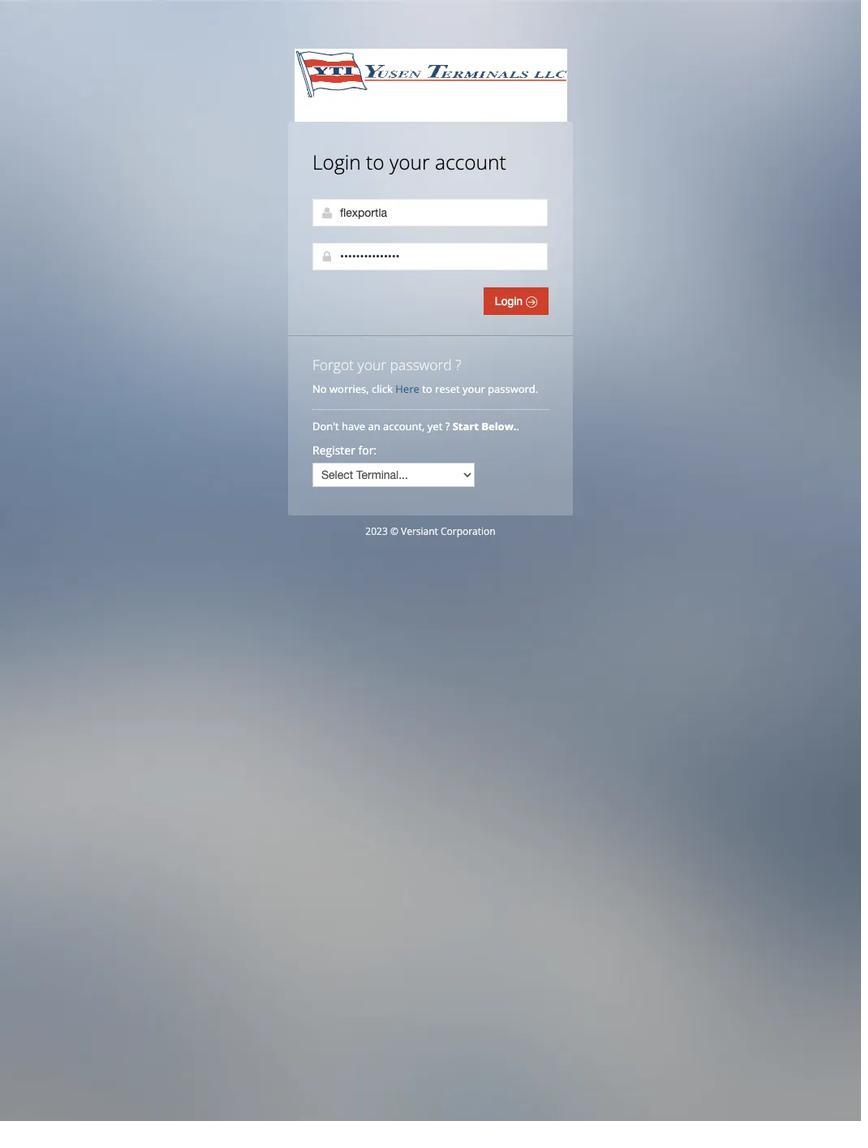 Task type: describe. For each thing, give the bounding box(es) containing it.
login for login to your account
[[313, 149, 361, 175]]

1 vertical spatial ?
[[445, 419, 450, 433]]

user image
[[321, 206, 334, 219]]

for:
[[358, 442, 377, 458]]

no
[[313, 382, 327, 396]]

.
[[517, 419, 519, 433]]

have
[[342, 419, 365, 433]]

1 horizontal spatial your
[[390, 149, 430, 175]]

swapright image
[[526, 296, 537, 308]]

register
[[313, 442, 355, 458]]

lock image
[[321, 250, 334, 263]]

reset
[[435, 382, 460, 396]]

here
[[396, 382, 419, 396]]

login for login
[[495, 295, 526, 308]]

Password password field
[[313, 243, 548, 270]]

account
[[435, 149, 506, 175]]

here link
[[396, 382, 419, 396]]

versiant
[[401, 524, 438, 538]]



Task type: vqa. For each thing, say whether or not it's contained in the screenshot.
Login to your account's Login
yes



Task type: locate. For each thing, give the bounding box(es) containing it.
your up click
[[358, 355, 386, 374]]

1 vertical spatial your
[[358, 355, 386, 374]]

to up username 'text box' in the top of the page
[[366, 149, 384, 175]]

register for:
[[313, 442, 377, 458]]

login button
[[484, 287, 549, 315]]

2 horizontal spatial your
[[463, 382, 485, 396]]

1 horizontal spatial ?
[[456, 355, 462, 374]]

?
[[456, 355, 462, 374], [445, 419, 450, 433]]

below.
[[482, 419, 517, 433]]

0 vertical spatial ?
[[456, 355, 462, 374]]

to right here link on the top left
[[422, 382, 432, 396]]

your right reset
[[463, 382, 485, 396]]

0 vertical spatial to
[[366, 149, 384, 175]]

don't have an account, yet ? start below. .
[[313, 419, 522, 433]]

©
[[390, 524, 398, 538]]

yet
[[428, 419, 443, 433]]

your
[[390, 149, 430, 175], [358, 355, 386, 374], [463, 382, 485, 396]]

corporation
[[441, 524, 496, 538]]

0 vertical spatial login
[[313, 149, 361, 175]]

? right yet
[[445, 419, 450, 433]]

1 vertical spatial to
[[422, 382, 432, 396]]

2023 © versiant corporation
[[366, 524, 496, 538]]

to inside forgot your password ? no worries, click here to reset your password.
[[422, 382, 432, 396]]

password
[[390, 355, 452, 374]]

0 horizontal spatial your
[[358, 355, 386, 374]]

worries,
[[330, 382, 369, 396]]

1 horizontal spatial login
[[495, 295, 526, 308]]

an
[[368, 419, 380, 433]]

account,
[[383, 419, 425, 433]]

forgot your password ? no worries, click here to reset your password.
[[313, 355, 538, 396]]

1 vertical spatial login
[[495, 295, 526, 308]]

login inside button
[[495, 295, 526, 308]]

Username text field
[[313, 199, 548, 226]]

? up reset
[[456, 355, 462, 374]]

start
[[453, 419, 479, 433]]

to
[[366, 149, 384, 175], [422, 382, 432, 396]]

0 horizontal spatial to
[[366, 149, 384, 175]]

password.
[[488, 382, 538, 396]]

? inside forgot your password ? no worries, click here to reset your password.
[[456, 355, 462, 374]]

forgot
[[313, 355, 354, 374]]

login
[[313, 149, 361, 175], [495, 295, 526, 308]]

login to your account
[[313, 149, 506, 175]]

0 horizontal spatial login
[[313, 149, 361, 175]]

0 horizontal spatial ?
[[445, 419, 450, 433]]

0 vertical spatial your
[[390, 149, 430, 175]]

don't
[[313, 419, 339, 433]]

2023
[[366, 524, 388, 538]]

1 horizontal spatial to
[[422, 382, 432, 396]]

2 vertical spatial your
[[463, 382, 485, 396]]

your up username 'text box' in the top of the page
[[390, 149, 430, 175]]

click
[[372, 382, 393, 396]]



